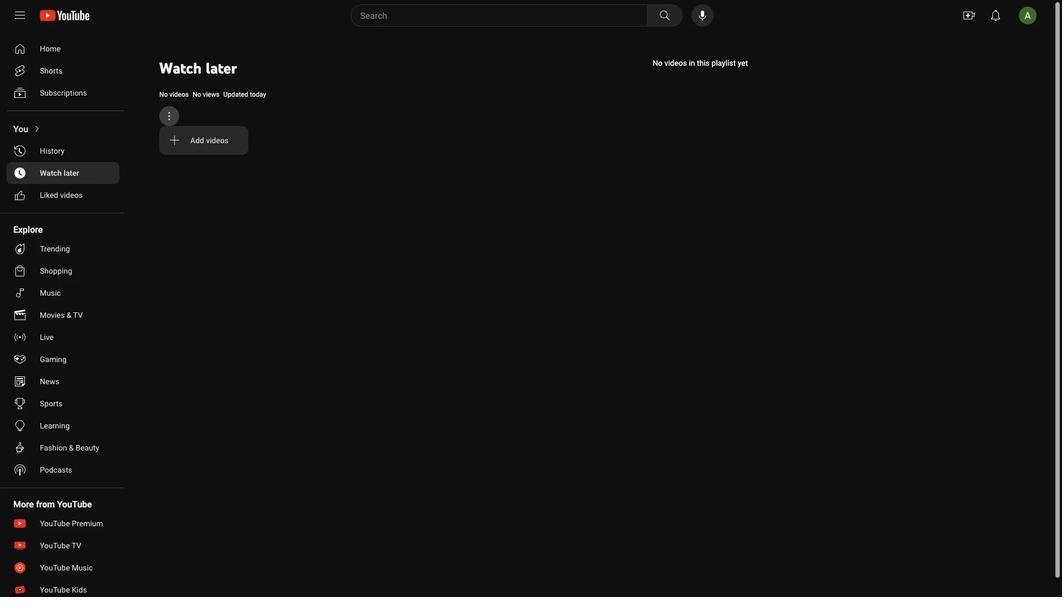 Task type: locate. For each thing, give the bounding box(es) containing it.
videos
[[665, 58, 687, 68], [170, 91, 189, 98], [206, 136, 229, 145], [60, 191, 83, 200]]

watch later
[[159, 59, 237, 77], [40, 168, 79, 178]]

videos right add
[[206, 136, 229, 145]]

shopping
[[40, 266, 72, 276]]

podcasts link
[[7, 459, 120, 481], [7, 459, 120, 481]]

youtube up the youtube music
[[40, 541, 70, 551]]

updated
[[223, 91, 248, 98]]

playlist
[[712, 58, 736, 68]]

2 horizontal spatial no
[[653, 58, 663, 68]]

shorts link
[[7, 60, 120, 82], [7, 60, 120, 82]]

watch up "no videos no views updated today"
[[159, 59, 202, 77]]

watch later up the liked videos
[[40, 168, 79, 178]]

music up kids
[[72, 564, 93, 573]]

1 horizontal spatial music
[[72, 564, 93, 573]]

tv
[[73, 311, 83, 320], [72, 541, 81, 551]]

no videos no views updated today
[[159, 91, 266, 98]]

youtube premium link
[[7, 513, 120, 535], [7, 513, 120, 535]]

fashion & beauty link
[[7, 437, 120, 459], [7, 437, 120, 459]]

youtube tv link
[[7, 535, 120, 557], [7, 535, 120, 557]]

liked
[[40, 191, 58, 200]]

no
[[653, 58, 663, 68], [159, 91, 168, 98], [193, 91, 201, 98]]

beauty
[[76, 443, 99, 453]]

subscriptions link
[[7, 82, 120, 104], [7, 82, 120, 104]]

learning link
[[7, 415, 120, 437], [7, 415, 120, 437]]

& right movies
[[67, 311, 71, 320]]

fashion
[[40, 443, 67, 453]]

1 vertical spatial &
[[69, 443, 74, 453]]

youtube down youtube tv
[[40, 564, 70, 573]]

tv down youtube premium at the bottom of the page
[[72, 541, 81, 551]]

movies & tv
[[40, 311, 83, 320]]

youtube for tv
[[40, 541, 70, 551]]

gaming link
[[7, 349, 120, 371], [7, 349, 120, 371]]

0 horizontal spatial later
[[64, 168, 79, 178]]

& for beauty
[[69, 443, 74, 453]]

views
[[203, 91, 220, 98]]

live link
[[7, 326, 120, 349], [7, 326, 120, 349]]

youtube premium
[[40, 519, 103, 528]]

music link
[[7, 282, 120, 304], [7, 282, 120, 304]]

gaming
[[40, 355, 67, 364]]

youtube music link
[[7, 557, 120, 579], [7, 557, 120, 579]]

watch
[[159, 59, 202, 77], [40, 168, 62, 178]]

music up movies
[[40, 289, 61, 298]]

later
[[206, 59, 237, 77], [64, 168, 79, 178]]

music
[[40, 289, 61, 298], [72, 564, 93, 573]]

0 horizontal spatial watch
[[40, 168, 62, 178]]

liked videos
[[40, 191, 83, 200]]

0 vertical spatial watch
[[159, 59, 202, 77]]

fashion & beauty
[[40, 443, 99, 453]]

liked videos link
[[7, 184, 120, 206], [7, 184, 120, 206]]

0 horizontal spatial watch later
[[40, 168, 79, 178]]

add
[[190, 136, 204, 145]]

youtube
[[57, 499, 92, 510], [40, 519, 70, 528], [40, 541, 70, 551], [40, 564, 70, 573], [40, 586, 70, 595]]

0 horizontal spatial no
[[159, 91, 168, 98]]

watch later up views
[[159, 59, 237, 77]]

home link
[[7, 38, 120, 60], [7, 38, 120, 60]]

& left the beauty
[[69, 443, 74, 453]]

news link
[[7, 371, 120, 393], [7, 371, 120, 393]]

0 vertical spatial &
[[67, 311, 71, 320]]

learning
[[40, 421, 70, 430]]

you
[[13, 124, 28, 134]]

1 horizontal spatial later
[[206, 59, 237, 77]]

no videos in this playlist yet
[[653, 58, 748, 68]]

videos for no videos in this playlist yet
[[665, 58, 687, 68]]

videos inside option
[[206, 136, 229, 145]]

0 vertical spatial watch later
[[159, 59, 237, 77]]

youtube left kids
[[40, 586, 70, 595]]

add videos
[[190, 136, 229, 145]]

shopping link
[[7, 260, 120, 282], [7, 260, 120, 282]]

0 vertical spatial later
[[206, 59, 237, 77]]

sports link
[[7, 393, 120, 415], [7, 393, 120, 415]]

watch down 'history'
[[40, 168, 62, 178]]

0 vertical spatial music
[[40, 289, 61, 298]]

videos left views
[[170, 91, 189, 98]]

videos right liked
[[60, 191, 83, 200]]

0 horizontal spatial music
[[40, 289, 61, 298]]

videos for add videos
[[206, 136, 229, 145]]

history
[[40, 146, 64, 155]]

no for no videos in this playlist yet
[[653, 58, 663, 68]]

youtube down "more from youtube"
[[40, 519, 70, 528]]

1 horizontal spatial watch
[[159, 59, 202, 77]]

1 horizontal spatial watch later
[[159, 59, 237, 77]]

later up the liked videos
[[64, 168, 79, 178]]

later up "no videos no views updated today"
[[206, 59, 237, 77]]

live
[[40, 333, 54, 342]]

youtube kids link
[[7, 579, 120, 598], [7, 579, 120, 598]]

watch later link
[[7, 162, 120, 184], [7, 162, 120, 184]]

home
[[40, 44, 61, 53]]

youtube kids
[[40, 586, 87, 595]]

&
[[67, 311, 71, 320], [69, 443, 74, 453]]

youtube tv
[[40, 541, 81, 551]]

videos left in
[[665, 58, 687, 68]]

1 vertical spatial watch
[[40, 168, 62, 178]]

movies & tv link
[[7, 304, 120, 326], [7, 304, 120, 326]]

trending link
[[7, 238, 120, 260], [7, 238, 120, 260]]

you link
[[7, 118, 120, 140], [7, 118, 120, 140]]

tv right movies
[[73, 311, 83, 320]]

1 vertical spatial later
[[64, 168, 79, 178]]

history link
[[7, 140, 120, 162], [7, 140, 120, 162]]

1 horizontal spatial no
[[193, 91, 201, 98]]

None search field
[[331, 4, 685, 27]]



Task type: describe. For each thing, give the bounding box(es) containing it.
kids
[[72, 586, 87, 595]]

movies
[[40, 311, 65, 320]]

shorts
[[40, 66, 62, 75]]

explore
[[13, 224, 43, 235]]

Search text field
[[360, 8, 645, 23]]

in
[[689, 58, 695, 68]]

youtube for premium
[[40, 519, 70, 528]]

more from youtube
[[13, 499, 92, 510]]

more
[[13, 499, 34, 510]]

premium
[[72, 519, 103, 528]]

this
[[697, 58, 710, 68]]

podcasts
[[40, 466, 72, 475]]

no for no videos no views updated today
[[159, 91, 168, 98]]

youtube for kids
[[40, 586, 70, 595]]

watch later inside main content
[[159, 59, 237, 77]]

1 vertical spatial music
[[72, 564, 93, 573]]

1 vertical spatial tv
[[72, 541, 81, 551]]

add videos option
[[159, 131, 248, 151]]

later inside main content
[[206, 59, 237, 77]]

youtube music
[[40, 564, 93, 573]]

subscriptions
[[40, 88, 87, 97]]

yet
[[738, 58, 748, 68]]

avatar image image
[[1019, 7, 1037, 24]]

videos for no videos no views updated today
[[170, 91, 189, 98]]

youtube up youtube premium at the bottom of the page
[[57, 499, 92, 510]]

videos for liked videos
[[60, 191, 83, 200]]

today
[[250, 91, 266, 98]]

watch inside main content
[[159, 59, 202, 77]]

1 vertical spatial watch later
[[40, 168, 79, 178]]

sports
[[40, 399, 63, 408]]

& for tv
[[67, 311, 71, 320]]

youtube for music
[[40, 564, 70, 573]]

news
[[40, 377, 59, 386]]

watch later main content
[[133, 31, 1054, 598]]

trending
[[40, 244, 70, 253]]

from
[[36, 499, 55, 510]]

0 vertical spatial tv
[[73, 311, 83, 320]]



Task type: vqa. For each thing, say whether or not it's contained in the screenshot.
rightmost Later
yes



